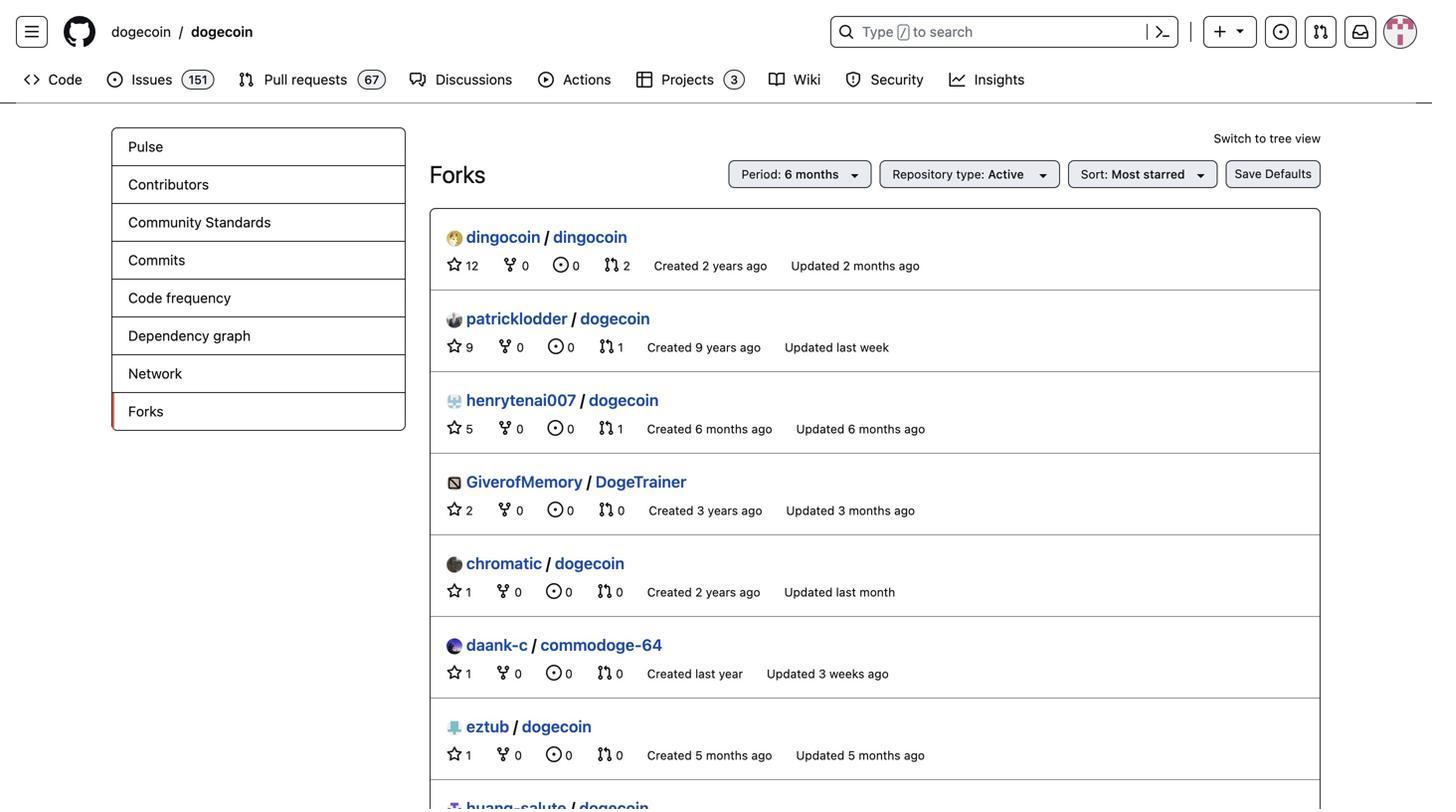 Task type: vqa. For each thing, say whether or not it's contained in the screenshot.
patricklodder's last
yes



Task type: describe. For each thing, give the bounding box(es) containing it.
2 horizontal spatial triangle down image
[[1233, 22, 1249, 38]]

months for period: 6 months
[[796, 167, 839, 181]]

code image
[[24, 72, 40, 88]]

/ dogecoin for patricklodder
[[572, 309, 650, 328]]

git pull request image for giverofmemory
[[599, 502, 614, 517]]

1 up / dogetrainer
[[615, 422, 624, 436]]

projects
[[662, 71, 714, 88]]

created for dingocoin
[[654, 259, 699, 273]]

git pull request image for patricklodder
[[599, 338, 615, 354]]

sort: most starred
[[1082, 167, 1186, 181]]

git pull request image for eztub
[[597, 746, 613, 762]]

/ dingocoin
[[545, 227, 628, 246]]

created 2 years ago for / dogecoin
[[648, 585, 761, 599]]

graph image
[[950, 72, 966, 88]]

commits link
[[112, 242, 405, 280]]

dependency graph
[[128, 327, 251, 344]]

12
[[463, 259, 479, 273]]

created 3 years ago
[[649, 504, 763, 517]]

giverofmemory
[[467, 472, 583, 491]]

pulse link
[[112, 128, 405, 166]]

issues
[[132, 71, 172, 88]]

@dingocoin image
[[447, 230, 463, 246]]

weeks
[[830, 667, 865, 681]]

defaults
[[1266, 167, 1313, 181]]

updated for dingocoin
[[792, 259, 840, 273]]

giverofmemory link
[[447, 470, 583, 494]]

git pull request image for daank-c
[[597, 665, 613, 681]]

play image
[[538, 72, 554, 88]]

/ commodoge-64
[[532, 635, 663, 654]]

created for chromatic
[[648, 585, 692, 599]]

@patricklodder image
[[447, 312, 463, 328]]

dogecoin link for patricklodder
[[581, 309, 650, 328]]

actions link
[[530, 65, 621, 95]]

1 dingocoin from the left
[[467, 227, 541, 246]]

dogecoin / dogecoin
[[111, 23, 253, 40]]

actions
[[563, 71, 611, 88]]

dogecoin for chromatic
[[555, 554, 625, 573]]

0 horizontal spatial to
[[914, 23, 927, 40]]

1 for eztub
[[463, 748, 472, 762]]

0 horizontal spatial dingocoin link
[[447, 225, 541, 249]]

git pull request image for dingocoin
[[604, 257, 620, 273]]

year
[[719, 667, 743, 681]]

period:
[[742, 167, 782, 181]]

0 vertical spatial issue opened image
[[107, 72, 123, 88]]

2 up created last year
[[696, 585, 703, 599]]

dogecoin for eztub
[[522, 717, 592, 736]]

3 left book icon
[[731, 73, 738, 87]]

requests
[[292, 71, 348, 88]]

list containing dogecoin / dogecoin
[[103, 16, 819, 48]]

search
[[930, 23, 973, 40]]

months for updated 3 months ago
[[849, 504, 891, 517]]

community standards link
[[112, 204, 405, 242]]

2 down @giverofmemory icon
[[463, 504, 473, 517]]

64
[[642, 635, 663, 654]]

period: 6 months
[[742, 167, 839, 181]]

updated 3 months ago
[[787, 504, 916, 517]]

67
[[365, 73, 379, 87]]

command palette image
[[1155, 24, 1171, 40]]

insights link
[[942, 65, 1035, 95]]

/ dogecoin for henrytenai007
[[581, 391, 659, 409]]

created for henrytenai007
[[647, 422, 692, 436]]

months for updated 5 months ago
[[859, 748, 901, 762]]

/ for daank-c
[[532, 635, 537, 654]]

book image
[[769, 72, 785, 88]]

created 6 months ago
[[647, 422, 773, 436]]

dogecoin link up issues
[[103, 16, 179, 48]]

insights element
[[111, 127, 406, 431]]

security
[[871, 71, 924, 88]]

2 dingocoin from the left
[[554, 227, 628, 246]]

dependency
[[128, 327, 210, 344]]

forks link
[[112, 393, 405, 430]]

151
[[189, 73, 208, 87]]

commodoge-64 link
[[541, 635, 663, 654]]

dogecoin for patricklodder
[[581, 309, 650, 328]]

patricklodder link
[[447, 306, 568, 330]]

pull requests
[[264, 71, 348, 88]]

years for dingocoin
[[713, 259, 743, 273]]

updated 3 weeks ago
[[767, 667, 889, 681]]

1 link for eztub
[[447, 746, 472, 762]]

3 for updated 3 weeks ago
[[819, 667, 827, 681]]

star image for giverofmemory
[[447, 502, 463, 517]]

created 2 years ago for / dingocoin
[[654, 259, 768, 273]]

issue opened image for dingocoin
[[553, 257, 569, 273]]

star image for henrytenai007
[[447, 420, 463, 436]]

repo forked image for daank-c
[[496, 665, 511, 681]]

updated for daank-c
[[767, 667, 816, 681]]

eztub
[[467, 717, 510, 736]]

repo forked image for giverofmemory
[[497, 502, 513, 517]]

/ dogecoin for eztub
[[513, 717, 592, 736]]

month
[[860, 585, 896, 599]]

save
[[1235, 167, 1263, 181]]

git pull request image for chromatic
[[597, 583, 613, 599]]

updated last week
[[785, 340, 890, 354]]

2 vertical spatial last
[[696, 667, 716, 681]]

notifications image
[[1353, 24, 1369, 40]]

chromatic link
[[447, 551, 542, 575]]

code for code
[[48, 71, 82, 88]]

updated for eztub
[[797, 748, 845, 762]]

dogecoin up issues
[[111, 23, 171, 40]]

updated for patricklodder
[[785, 340, 834, 354]]

0 vertical spatial forks
[[430, 160, 486, 188]]

daank-
[[467, 635, 519, 654]]

homepage image
[[64, 16, 96, 48]]

week
[[861, 340, 890, 354]]

active
[[989, 167, 1025, 181]]

issue opened image for chromatic
[[546, 583, 562, 599]]

switch to tree view
[[1215, 131, 1322, 145]]

updated 6 months ago
[[797, 422, 926, 436]]

created 5 months ago
[[648, 748, 773, 762]]

1 link for daank-c
[[447, 665, 472, 681]]

@giverofmemory image
[[447, 475, 463, 491]]

dogecoin for henrytenai007
[[589, 391, 659, 409]]

dogecoin link for henrytenai007
[[589, 391, 659, 409]]

issue opened image for giverofmemory
[[548, 502, 564, 517]]

pulse
[[128, 138, 163, 155]]

sort:
[[1082, 167, 1109, 181]]

months for created 5 months ago
[[706, 748, 748, 762]]

type
[[863, 23, 894, 40]]

commits
[[128, 252, 185, 268]]

git pull request image for henrytenai007
[[599, 420, 615, 436]]

years for chromatic
[[706, 585, 737, 599]]

issue opened image for henrytenai007
[[548, 420, 564, 436]]

1 left created 9 years ago
[[615, 340, 624, 354]]

save defaults button
[[1227, 160, 1322, 188]]

save defaults
[[1235, 167, 1313, 181]]

pull
[[264, 71, 288, 88]]

eztub link
[[447, 715, 510, 738]]

1 link left created 9 years ago
[[599, 338, 624, 354]]

/ for giverofmemory
[[587, 472, 592, 491]]

created 9 years ago
[[648, 340, 761, 354]]

triangle down image for sort: most starred
[[1194, 167, 1210, 183]]

code for code frequency
[[128, 290, 162, 306]]

3 for created 3 years ago
[[697, 504, 705, 517]]

1 for daank-c
[[463, 667, 472, 681]]

1 link for chromatic
[[447, 583, 472, 599]]

community standards
[[128, 214, 271, 230]]

security link
[[838, 65, 934, 95]]

patricklodder
[[467, 309, 568, 328]]

@daank c image
[[447, 638, 463, 654]]

1 link up / dogetrainer
[[599, 420, 624, 436]]

wiki link
[[761, 65, 830, 95]]

dependency graph link
[[112, 317, 405, 355]]



Task type: locate. For each thing, give the bounding box(es) containing it.
created 2 years ago up 64
[[648, 585, 761, 599]]

git pull request image up "commodoge-64" link
[[597, 583, 613, 599]]

0
[[519, 259, 530, 273], [569, 259, 580, 273], [514, 340, 524, 354], [564, 340, 575, 354], [513, 422, 524, 436], [564, 422, 575, 436], [513, 504, 524, 517], [564, 504, 575, 517], [614, 504, 625, 517], [511, 585, 522, 599], [562, 585, 573, 599], [613, 585, 624, 599], [511, 667, 522, 681], [562, 667, 573, 681], [613, 667, 624, 681], [511, 748, 522, 762], [562, 748, 573, 762], [613, 748, 624, 762]]

type:
[[957, 167, 985, 181]]

2 horizontal spatial 5
[[848, 748, 856, 762]]

1 vertical spatial last
[[837, 585, 857, 599]]

created down 64
[[648, 667, 692, 681]]

commodoge-
[[541, 635, 642, 654]]

1 vertical spatial code
[[128, 290, 162, 306]]

/ inside the type / to search
[[900, 26, 907, 40]]

0 vertical spatial code
[[48, 71, 82, 88]]

4 star image from the top
[[447, 746, 463, 762]]

1 horizontal spatial 6
[[785, 167, 793, 181]]

0 vertical spatial last
[[837, 340, 857, 354]]

0 horizontal spatial 5
[[463, 422, 473, 436]]

discussions link
[[402, 65, 522, 95]]

months left triangle down icon
[[796, 167, 839, 181]]

1 for chromatic
[[463, 585, 472, 599]]

to left search
[[914, 23, 927, 40]]

ago
[[747, 259, 768, 273], [899, 259, 920, 273], [740, 340, 761, 354], [752, 422, 773, 436], [905, 422, 926, 436], [742, 504, 763, 517], [895, 504, 916, 517], [740, 585, 761, 599], [868, 667, 889, 681], [752, 748, 773, 762], [905, 748, 925, 762]]

last left month
[[837, 585, 857, 599]]

3 star image from the top
[[447, 665, 463, 681]]

6 for created
[[696, 422, 703, 436]]

git pull request image
[[599, 420, 615, 436], [597, 665, 613, 681], [597, 746, 613, 762]]

3 for updated 3 months ago
[[838, 504, 846, 517]]

0 vertical spatial to
[[914, 23, 927, 40]]

created for daank-c
[[648, 667, 692, 681]]

star image
[[447, 338, 463, 354], [447, 420, 463, 436], [447, 583, 463, 599], [447, 746, 463, 762]]

contributors
[[128, 176, 209, 193]]

0 horizontal spatial code
[[48, 71, 82, 88]]

triangle down image right the "active"
[[1036, 167, 1052, 183]]

repository
[[893, 167, 953, 181]]

months up created 3 years ago
[[707, 422, 749, 436]]

/ dogecoin for chromatic
[[546, 554, 625, 573]]

forks up @dingocoin icon
[[430, 160, 486, 188]]

repo forked image down daank-c
[[496, 665, 511, 681]]

daank-c
[[467, 635, 528, 654]]

git pull request image left pull on the left top
[[238, 72, 254, 88]]

repo forked image down henrytenai007 link
[[497, 420, 513, 436]]

dogecoin link for eztub
[[522, 717, 592, 736]]

1 star image from the top
[[447, 257, 463, 273]]

repo forked image for henrytenai007
[[497, 420, 513, 436]]

updated up the updated last month
[[787, 504, 835, 517]]

repo forked image for patricklodder
[[498, 338, 514, 354]]

repo forked image down patricklodder link
[[498, 338, 514, 354]]

0 horizontal spatial 9
[[463, 340, 474, 354]]

dogecoin link up commodoge-
[[555, 554, 625, 573]]

view
[[1296, 131, 1322, 145]]

6 right 'period:'
[[785, 167, 793, 181]]

repo forked image
[[497, 420, 513, 436], [496, 665, 511, 681], [496, 746, 511, 762]]

triangle down image right starred
[[1194, 167, 1210, 183]]

created up dogetrainer link
[[647, 422, 692, 436]]

1 vertical spatial created 2 years ago
[[648, 585, 761, 599]]

2 link down @giverofmemory icon
[[447, 502, 473, 517]]

0 vertical spatial created 2 years ago
[[654, 259, 768, 273]]

3 up the updated last month
[[838, 504, 846, 517]]

1 star image from the top
[[447, 338, 463, 354]]

created 2 years ago up created 9 years ago
[[654, 259, 768, 273]]

/ for henrytenai007
[[581, 391, 585, 409]]

dogecoin link right eztub
[[522, 717, 592, 736]]

tree
[[1270, 131, 1293, 145]]

frequency
[[166, 290, 231, 306]]

5 down @henrytenai007 image
[[463, 422, 473, 436]]

@chromatic image
[[447, 557, 463, 573]]

list
[[103, 16, 819, 48]]

/ for patricklodder
[[572, 309, 577, 328]]

repo forked image down giverofmemory link
[[497, 502, 513, 517]]

0 link
[[503, 257, 530, 273], [553, 257, 580, 273], [498, 338, 524, 354], [548, 338, 575, 354], [497, 420, 524, 436], [548, 420, 575, 436], [497, 502, 524, 517], [548, 502, 575, 517], [599, 502, 625, 517], [496, 583, 522, 599], [546, 583, 573, 599], [597, 583, 624, 599], [496, 665, 522, 681], [546, 665, 573, 681], [597, 665, 624, 681], [496, 746, 522, 762], [546, 746, 573, 762], [597, 746, 624, 762]]

star image for patricklodder
[[447, 338, 463, 354]]

2 link down / dingocoin
[[604, 257, 631, 273]]

2 down / dingocoin
[[620, 259, 631, 273]]

1 down @chromatic icon
[[463, 585, 472, 599]]

insights
[[975, 71, 1025, 88]]

forks inside the insights element
[[128, 403, 164, 419]]

last left "year"
[[696, 667, 716, 681]]

updated 2 months ago
[[792, 259, 920, 273]]

dogecoin
[[111, 23, 171, 40], [191, 23, 253, 40], [581, 309, 650, 328], [589, 391, 659, 409], [555, 554, 625, 573], [522, 717, 592, 736]]

last for patricklodder
[[837, 340, 857, 354]]

/ dogecoin right eztub
[[513, 717, 592, 736]]

code down commits
[[128, 290, 162, 306]]

star image for daank-c
[[447, 665, 463, 681]]

star image for dingocoin
[[447, 257, 463, 273]]

1 horizontal spatial 9
[[696, 340, 703, 354]]

updated for giverofmemory
[[787, 504, 835, 517]]

repo forked image for eztub
[[496, 746, 511, 762]]

5 for created 5 months ago
[[696, 748, 703, 762]]

1 vertical spatial to
[[1256, 131, 1267, 145]]

created up "created 6 months ago"
[[648, 340, 692, 354]]

issue opened image left issues
[[107, 72, 123, 88]]

/ inside dogecoin / dogecoin
[[179, 23, 183, 40]]

issue opened image for daank-c
[[546, 665, 562, 681]]

9 up "created 6 months ago"
[[696, 340, 703, 354]]

updated up updated last week on the right top of page
[[792, 259, 840, 273]]

issue opened image
[[1274, 24, 1290, 40], [553, 257, 569, 273], [548, 420, 564, 436], [548, 502, 564, 517], [546, 583, 562, 599], [546, 746, 562, 762]]

issue opened image down commodoge-
[[546, 665, 562, 681]]

repo forked image right 12
[[503, 257, 519, 273]]

code right code icon
[[48, 71, 82, 88]]

/ for dingocoin
[[545, 227, 550, 246]]

updated last month
[[785, 585, 896, 599]]

2 vertical spatial git pull request image
[[597, 746, 613, 762]]

1 vertical spatial 2 link
[[447, 502, 473, 517]]

2 star image from the top
[[447, 420, 463, 436]]

1 horizontal spatial dingocoin link
[[554, 227, 628, 246]]

c
[[519, 635, 528, 654]]

updated down updated last week on the right top of page
[[797, 422, 845, 436]]

contributors link
[[112, 166, 405, 204]]

dogecoin right eztub
[[522, 717, 592, 736]]

star image
[[447, 257, 463, 273], [447, 502, 463, 517], [447, 665, 463, 681]]

5 for updated 5 months ago
[[848, 748, 856, 762]]

0 horizontal spatial forks
[[128, 403, 164, 419]]

/ dogecoin up / dogetrainer
[[581, 391, 659, 409]]

6
[[785, 167, 793, 181], [696, 422, 703, 436], [848, 422, 856, 436]]

last for chromatic
[[837, 585, 857, 599]]

6 up the updated 3 months ago
[[848, 422, 856, 436]]

1 vertical spatial issue opened image
[[548, 338, 564, 354]]

5
[[463, 422, 473, 436], [696, 748, 703, 762], [848, 748, 856, 762]]

1 vertical spatial star image
[[447, 502, 463, 517]]

months for updated 2 months ago
[[854, 259, 896, 273]]

most
[[1112, 167, 1141, 181]]

created up created 9 years ago
[[654, 259, 699, 273]]

graph
[[213, 327, 251, 344]]

updated down updated 3 weeks ago
[[797, 748, 845, 762]]

star image for chromatic
[[447, 583, 463, 599]]

git pull request image left created 9 years ago
[[599, 338, 615, 354]]

standards
[[206, 214, 271, 230]]

1 horizontal spatial triangle down image
[[1194, 167, 1210, 183]]

3 star image from the top
[[447, 583, 463, 599]]

updated for chromatic
[[785, 585, 833, 599]]

2 vertical spatial star image
[[447, 665, 463, 681]]

repo forked image for dingocoin
[[503, 257, 519, 273]]

months down "year"
[[706, 748, 748, 762]]

dogecoin link down / dingocoin
[[581, 309, 650, 328]]

created 2 years ago
[[654, 259, 768, 273], [648, 585, 761, 599]]

years for patricklodder
[[707, 340, 737, 354]]

0 vertical spatial 2 link
[[604, 257, 631, 273]]

star image down @dingocoin icon
[[447, 257, 463, 273]]

months down week
[[859, 422, 901, 436]]

2 up updated last week on the right top of page
[[843, 259, 851, 273]]

forks down network at left
[[128, 403, 164, 419]]

git pull request image left notifications icon
[[1314, 24, 1329, 40]]

years for giverofmemory
[[708, 504, 739, 517]]

months for created 6 months ago
[[707, 422, 749, 436]]

/ dogetrainer
[[587, 472, 687, 491]]

type / to search
[[863, 23, 973, 40]]

dogecoin link
[[103, 16, 179, 48], [183, 16, 261, 48], [581, 309, 650, 328], [589, 391, 659, 409], [555, 554, 625, 573], [522, 717, 592, 736]]

star image for eztub
[[447, 746, 463, 762]]

9 down the @patricklodder icon
[[463, 340, 474, 354]]

/ dogecoin down / dingocoin
[[572, 309, 650, 328]]

dogecoin up "151"
[[191, 23, 253, 40]]

months down "weeks" at the right of the page
[[859, 748, 901, 762]]

dogecoin link up / dogetrainer
[[589, 391, 659, 409]]

updated left "weeks" at the right of the page
[[767, 667, 816, 681]]

triangle down image
[[847, 167, 863, 183]]

2 star image from the top
[[447, 502, 463, 517]]

years up "year"
[[706, 585, 737, 599]]

issue opened image for patricklodder
[[548, 338, 564, 354]]

git pull request image
[[1314, 24, 1329, 40], [238, 72, 254, 88], [604, 257, 620, 273], [599, 338, 615, 354], [599, 502, 614, 517], [597, 583, 613, 599]]

starred
[[1144, 167, 1186, 181]]

star image down the @patricklodder icon
[[447, 338, 463, 354]]

last
[[837, 340, 857, 354], [837, 585, 857, 599], [696, 667, 716, 681]]

updated left month
[[785, 585, 833, 599]]

1 horizontal spatial 5
[[696, 748, 703, 762]]

@eztub image
[[447, 720, 463, 736]]

wiki
[[794, 71, 821, 88]]

@henrytenai007 image
[[447, 394, 463, 409]]

plus image
[[1213, 24, 1229, 40]]

2 vertical spatial issue opened image
[[546, 665, 562, 681]]

0 vertical spatial git pull request image
[[599, 420, 615, 436]]

/ dogecoin
[[572, 309, 650, 328], [581, 391, 659, 409], [546, 554, 625, 573], [513, 717, 592, 736]]

dogetrainer link
[[596, 472, 687, 491]]

1 vertical spatial repo forked image
[[496, 665, 511, 681]]

code frequency link
[[112, 280, 405, 317]]

community
[[128, 214, 202, 230]]

updated left week
[[785, 340, 834, 354]]

created up 64
[[648, 585, 692, 599]]

1 horizontal spatial 2 link
[[604, 257, 631, 273]]

dingocoin
[[467, 227, 541, 246], [554, 227, 628, 246]]

dogecoin down / dingocoin
[[581, 309, 650, 328]]

repo forked image
[[503, 257, 519, 273], [498, 338, 514, 354], [497, 502, 513, 517], [496, 583, 511, 599]]

6 for period:
[[785, 167, 793, 181]]

2 link
[[604, 257, 631, 273], [447, 502, 473, 517]]

forks
[[430, 160, 486, 188], [128, 403, 164, 419]]

5 down "weeks" at the right of the page
[[848, 748, 856, 762]]

/ dogecoin right chromatic on the left bottom
[[546, 554, 625, 573]]

1 down @daank c image
[[463, 667, 472, 681]]

6 for updated
[[848, 422, 856, 436]]

switch
[[1215, 131, 1252, 145]]

0 vertical spatial repo forked image
[[497, 420, 513, 436]]

git pull request image down / dogetrainer
[[599, 502, 614, 517]]

table image
[[637, 72, 653, 88]]

3 left "weeks" at the right of the page
[[819, 667, 827, 681]]

repo forked image for chromatic
[[496, 583, 511, 599]]

1 9 from the left
[[463, 340, 474, 354]]

0 horizontal spatial dingocoin
[[467, 227, 541, 246]]

created
[[654, 259, 699, 273], [648, 340, 692, 354], [647, 422, 692, 436], [649, 504, 694, 517], [648, 585, 692, 599], [648, 667, 692, 681], [648, 748, 692, 762]]

1 link down @daank c image
[[447, 665, 472, 681]]

issue opened image for eztub
[[546, 746, 562, 762]]

years up "created 6 months ago"
[[707, 340, 737, 354]]

1 down @eztub icon
[[463, 748, 472, 762]]

dogecoin link up "151"
[[183, 16, 261, 48]]

star image down @eztub icon
[[447, 746, 463, 762]]

henrytenai007 link
[[447, 388, 577, 412]]

2 9 from the left
[[696, 340, 703, 354]]

network
[[128, 365, 182, 382]]

created for eztub
[[648, 748, 692, 762]]

2 horizontal spatial 6
[[848, 422, 856, 436]]

1 horizontal spatial to
[[1256, 131, 1267, 145]]

/ for eztub
[[513, 717, 518, 736]]

months up month
[[849, 504, 891, 517]]

3
[[731, 73, 738, 87], [697, 504, 705, 517], [838, 504, 846, 517], [819, 667, 827, 681]]

months for updated 6 months ago
[[859, 422, 901, 436]]

last left week
[[837, 340, 857, 354]]

0 vertical spatial star image
[[447, 257, 463, 273]]

1 horizontal spatial forks
[[430, 160, 486, 188]]

triangle down image for repository type: active
[[1036, 167, 1052, 183]]

shield image
[[846, 72, 862, 88]]

years up created 9 years ago
[[713, 259, 743, 273]]

updated for henrytenai007
[[797, 422, 845, 436]]

created down created last year
[[648, 748, 692, 762]]

code link
[[16, 65, 91, 95]]

henrytenai007
[[467, 391, 577, 409]]

dogecoin up commodoge-
[[555, 554, 625, 573]]

2
[[620, 259, 631, 273], [703, 259, 710, 273], [843, 259, 851, 273], [463, 504, 473, 517], [696, 585, 703, 599]]

created for giverofmemory
[[649, 504, 694, 517]]

discussions
[[436, 71, 513, 88]]

network link
[[112, 355, 405, 393]]

2 up created 9 years ago
[[703, 259, 710, 273]]

2 vertical spatial repo forked image
[[496, 746, 511, 762]]

1 horizontal spatial code
[[128, 290, 162, 306]]

star image down @chromatic icon
[[447, 583, 463, 599]]

years
[[713, 259, 743, 273], [707, 340, 737, 354], [708, 504, 739, 517], [706, 585, 737, 599]]

5 down created last year
[[696, 748, 703, 762]]

1 horizontal spatial dingocoin
[[554, 227, 628, 246]]

issue opened image
[[107, 72, 123, 88], [548, 338, 564, 354], [546, 665, 562, 681]]

1 link down @eztub icon
[[447, 746, 472, 762]]

1 vertical spatial git pull request image
[[597, 665, 613, 681]]

0 horizontal spatial 2 link
[[447, 502, 473, 517]]

5 link
[[447, 420, 473, 436]]

0 horizontal spatial 6
[[696, 422, 703, 436]]

star image down @henrytenai007 image
[[447, 420, 463, 436]]

updated 5 months ago
[[797, 748, 925, 762]]

9 link
[[447, 338, 474, 354]]

1 link down @chromatic icon
[[447, 583, 472, 599]]

dogetrainer
[[596, 472, 687, 491]]

git pull request image down / dingocoin
[[604, 257, 620, 273]]

dogecoin link for chromatic
[[555, 554, 625, 573]]

repo forked image down eztub
[[496, 746, 511, 762]]

created last year
[[648, 667, 743, 681]]

updated
[[792, 259, 840, 273], [785, 340, 834, 354], [797, 422, 845, 436], [787, 504, 835, 517], [785, 585, 833, 599], [767, 667, 816, 681], [797, 748, 845, 762]]

dogecoin up / dogetrainer
[[589, 391, 659, 409]]

6 down created 9 years ago
[[696, 422, 703, 436]]

code inside the insights element
[[128, 290, 162, 306]]

/ for chromatic
[[546, 554, 551, 573]]

created for patricklodder
[[648, 340, 692, 354]]

repo forked image down chromatic on the left bottom
[[496, 583, 511, 599]]

1 vertical spatial forks
[[128, 403, 164, 419]]

12 link
[[447, 257, 479, 273]]

chromatic
[[467, 554, 542, 573]]

comment discussion image
[[410, 72, 426, 88]]

3 down "created 6 months ago"
[[697, 504, 705, 517]]

repository type: active
[[893, 167, 1028, 181]]

code frequency
[[128, 290, 231, 306]]

daank-c link
[[447, 633, 528, 657]]

switch to tree view link
[[1215, 131, 1322, 145]]

0 horizontal spatial triangle down image
[[1036, 167, 1052, 183]]

triangle down image
[[1233, 22, 1249, 38], [1036, 167, 1052, 183], [1194, 167, 1210, 183]]

years down "created 6 months ago"
[[708, 504, 739, 517]]



